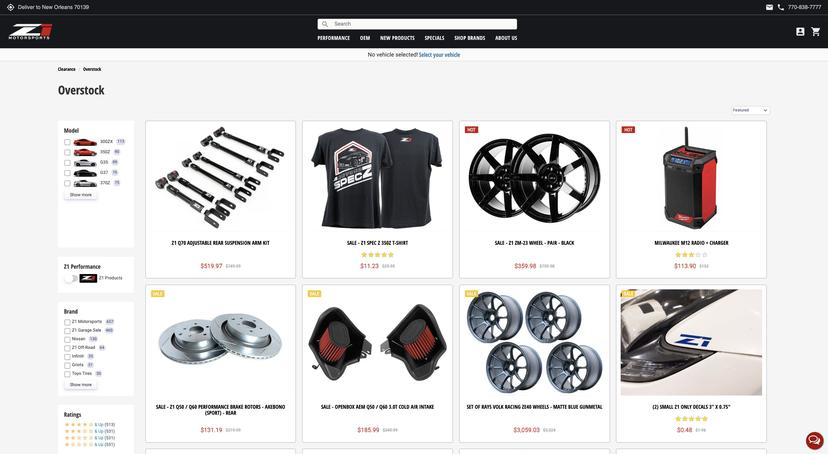 Task type: vqa. For each thing, say whether or not it's contained in the screenshot.
2nd & Up 531 from the bottom
yes



Task type: locate. For each thing, give the bounding box(es) containing it.
113
[[118, 139, 124, 144]]

griots
[[72, 363, 84, 368]]

1 & from the top
[[95, 423, 97, 428]]

(2)
[[653, 403, 659, 411]]

+
[[706, 239, 709, 247]]

show more down toyo tires
[[70, 382, 92, 387]]

0 horizontal spatial q60
[[189, 403, 197, 411]]

specials
[[425, 34, 445, 41]]

pair
[[548, 239, 557, 247]]

show more button down nissan 370z z34 2009 2010 2011 2012 2013 2014 2015 2016 2017 2018 2019 3.7l vq37vhr vhr nismo z1 motorsports image
[[65, 191, 97, 199]]

1 vertical spatial overstock
[[58, 82, 104, 98]]

infiniti g35 coupe sedan v35 v36 skyline 2003 2004 2005 2006 2007 2008 3.5l vq35de revup rev up vq35hr z1 motorsports image
[[72, 158, 99, 167]]

nissan 370z z34 2009 2010 2011 2012 2013 2014 2015 2016 2017 2018 2019 3.7l vq37vhr vhr nismo z1 motorsports image
[[72, 179, 99, 187]]

2 show more button from the top
[[65, 381, 97, 390]]

sale for sale - z1 zm-23 wheel - pair - black
[[495, 239, 505, 247]]

3"
[[709, 403, 714, 411]]

2 & from the top
[[95, 429, 97, 434]]

89
[[113, 160, 117, 165]]

350z up g35
[[100, 149, 110, 154]]

star_border up $152
[[702, 252, 708, 258]]

0 horizontal spatial vehicle
[[377, 51, 394, 58]]

z1
[[172, 239, 177, 247], [361, 239, 366, 247], [509, 239, 514, 247], [64, 263, 69, 271], [99, 276, 104, 281], [72, 319, 77, 324], [72, 328, 77, 333], [72, 345, 77, 350], [170, 403, 175, 411], [675, 403, 680, 411]]

sale for sale - z1 spec z 350z t-shirt
[[347, 239, 357, 247]]

rear right adjustable
[[213, 239, 223, 247]]

0 vertical spatial & up 531
[[95, 429, 113, 434]]

/ left the (sport)
[[185, 403, 188, 411]]

1 vertical spatial show
[[70, 382, 81, 387]]

sale - z1 q50 / q60 performance brake rotors - akebono (sport) - rear
[[156, 403, 285, 417]]

$359.98 $759.98
[[515, 263, 555, 270]]

1 more from the top
[[82, 192, 92, 197]]

z1 performance
[[64, 263, 101, 271]]

2 show from the top
[[70, 382, 81, 387]]

0 horizontal spatial q50
[[176, 403, 184, 411]]

set of rays volk racing ze40 wheels - matte blue gunmetal
[[467, 403, 603, 411]]

/ left 3.0t
[[376, 403, 378, 411]]

0 vertical spatial performance
[[71, 263, 101, 271]]

vehicle right your
[[445, 51, 460, 59]]

about us
[[496, 34, 517, 41]]

star star star star star for only
[[675, 416, 708, 423]]

up
[[98, 423, 104, 428], [98, 429, 104, 434], [98, 436, 104, 441], [98, 443, 104, 448]]

more down tires
[[82, 382, 92, 387]]

sale
[[347, 239, 357, 247], [495, 239, 505, 247], [156, 403, 166, 411], [321, 403, 331, 411]]

z1 garage sale
[[72, 328, 101, 333]]

show more
[[70, 192, 92, 197], [70, 382, 92, 387]]

1 & up 531 from the top
[[95, 429, 113, 434]]

2 q60 from the left
[[379, 403, 388, 411]]

your
[[433, 51, 443, 59]]

1 horizontal spatial q60
[[379, 403, 388, 411]]

$185.99
[[358, 427, 379, 434]]

1 vertical spatial more
[[82, 382, 92, 387]]

0 vertical spatial show more button
[[65, 191, 97, 199]]

0 vertical spatial 350z
[[100, 149, 110, 154]]

1 vertical spatial show more button
[[65, 381, 97, 390]]

show for brand
[[70, 382, 81, 387]]

531
[[106, 429, 113, 434], [106, 436, 113, 441], [106, 443, 113, 448]]

1 horizontal spatial q50
[[367, 403, 375, 411]]

0 vertical spatial 531
[[106, 429, 113, 434]]

$3,059.03 $3,524
[[514, 427, 556, 434]]

performance up z1 products on the bottom left of page
[[71, 263, 101, 271]]

$3,059.03
[[514, 427, 540, 434]]

no vehicle selected! select your vehicle
[[368, 51, 460, 59]]

sale - openbox aem q50 / q60 3.0t cold air intake
[[321, 403, 434, 411]]

select
[[419, 51, 432, 59]]

$349.99
[[383, 428, 398, 433]]

z1 motorsports
[[72, 319, 102, 324]]

350z right z
[[382, 239, 391, 247]]

oem
[[360, 34, 370, 41]]

performance left brake
[[198, 403, 229, 411]]

rear inside the sale - z1 q50 / q60 performance brake rotors - akebono (sport) - rear
[[226, 409, 236, 417]]

1 horizontal spatial star star star star star
[[675, 416, 708, 423]]

1 vertical spatial rear
[[226, 409, 236, 417]]

4 up from the top
[[98, 443, 104, 448]]

infiniti g37 coupe sedan convertible v36 cv36 hv36 skyline 2008 2009 2010 2011 2012 2013 3.7l vq37vhr z1 motorsports image
[[72, 168, 99, 177]]

2 q50 from the left
[[367, 403, 375, 411]]

spec
[[367, 239, 377, 247]]

star star star star star up $0.48 $1.96
[[675, 416, 708, 423]]

2 more from the top
[[82, 382, 92, 387]]

ze40
[[522, 403, 532, 411]]

1 vertical spatial performance
[[198, 403, 229, 411]]

None checkbox
[[65, 150, 70, 156], [65, 160, 70, 166], [65, 171, 70, 176], [65, 320, 70, 326], [65, 329, 70, 334], [65, 337, 70, 343], [65, 346, 70, 352], [65, 355, 70, 360], [65, 363, 70, 369], [65, 372, 70, 378], [65, 150, 70, 156], [65, 160, 70, 166], [65, 171, 70, 176], [65, 320, 70, 326], [65, 329, 70, 334], [65, 337, 70, 343], [65, 346, 70, 352], [65, 355, 70, 360], [65, 363, 70, 369], [65, 372, 70, 378]]

0 vertical spatial show
[[70, 192, 81, 197]]

0 horizontal spatial /
[[185, 403, 188, 411]]

volk
[[493, 403, 504, 411]]

vehicle right no
[[377, 51, 394, 58]]

rear up $219.99 on the left bottom of the page
[[226, 409, 236, 417]]

z1 inside the sale - z1 q50 / q60 performance brake rotors - akebono (sport) - rear
[[170, 403, 175, 411]]

wheel
[[529, 239, 543, 247]]

0 horizontal spatial star star star star star
[[361, 252, 394, 258]]

1 show more from the top
[[70, 192, 92, 197]]

0 vertical spatial star star star star star
[[361, 252, 394, 258]]

show more button down toyo tires
[[65, 381, 97, 390]]

None checkbox
[[65, 140, 70, 145], [65, 181, 70, 187], [65, 140, 70, 145], [65, 181, 70, 187]]

of
[[475, 403, 480, 411]]

1 horizontal spatial 350z
[[382, 239, 391, 247]]

1 vertical spatial star star star star star
[[675, 416, 708, 423]]

shopping_cart
[[811, 26, 822, 37]]

0 horizontal spatial 350z
[[100, 149, 110, 154]]

1 show from the top
[[70, 192, 81, 197]]

1 vertical spatial 531
[[106, 436, 113, 441]]

23
[[523, 239, 528, 247]]

1 horizontal spatial rear
[[226, 409, 236, 417]]

$0.48 $1.96
[[677, 427, 706, 434]]

1 q60 from the left
[[189, 403, 197, 411]]

overstock
[[83, 66, 101, 72], [58, 82, 104, 98]]

nissan 300zx z32 1990 1991 1992 1993 1994 1995 1996 vg30dett vg30de twin turbo non turbo z1 motorsports image
[[72, 137, 99, 146]]

only
[[681, 403, 692, 411]]

clearance
[[58, 66, 76, 72]]

q60 left the (sport)
[[189, 403, 197, 411]]

3 & from the top
[[95, 436, 97, 441]]

0 vertical spatial show more
[[70, 192, 92, 197]]

more down nissan 370z z34 2009 2010 2011 2012 2013 2014 2015 2016 2017 2018 2019 3.7l vq37vhr vhr nismo z1 motorsports image
[[82, 192, 92, 197]]

show
[[70, 192, 81, 197], [70, 382, 81, 387]]

select your vehicle link
[[419, 51, 460, 59]]

show more for brand
[[70, 382, 92, 387]]

star star star star star
[[361, 252, 394, 258], [675, 416, 708, 423]]

akebono
[[265, 403, 285, 411]]

2 vertical spatial & up 531
[[95, 443, 113, 448]]

/
[[185, 403, 188, 411], [376, 403, 378, 411]]

& up 513
[[95, 423, 113, 428]]

1 / from the left
[[185, 403, 188, 411]]

1 horizontal spatial performance
[[198, 403, 229, 411]]

performance
[[71, 263, 101, 271], [198, 403, 229, 411]]

star star star star star up $11.23 $29.99
[[361, 252, 394, 258]]

shop brands
[[455, 34, 485, 41]]

2 vertical spatial 531
[[106, 443, 113, 448]]

0 horizontal spatial rear
[[213, 239, 223, 247]]

show more for model
[[70, 192, 92, 197]]

show more down nissan 370z z34 2009 2010 2011 2012 2013 2014 2015 2016 2017 2018 2019 3.7l vq37vhr vhr nismo z1 motorsports image
[[70, 192, 92, 197]]

1 horizontal spatial vehicle
[[445, 51, 460, 59]]

no
[[368, 51, 375, 58]]

my_location
[[7, 3, 15, 11]]

/ inside the sale - z1 q50 / q60 performance brake rotors - akebono (sport) - rear
[[185, 403, 188, 411]]

$11.23 $29.99
[[360, 263, 395, 270]]

3 531 from the top
[[106, 443, 113, 448]]

show down "toyo"
[[70, 382, 81, 387]]

vehicle
[[445, 51, 460, 59], [377, 51, 394, 58]]

arm
[[252, 239, 262, 247]]

rear
[[213, 239, 223, 247], [226, 409, 236, 417]]

new products link
[[380, 34, 415, 41]]

t-
[[393, 239, 396, 247]]

sale inside the sale - z1 q50 / q60 performance brake rotors - akebono (sport) - rear
[[156, 403, 166, 411]]

(sport)
[[205, 409, 221, 417]]

overstock down overstock link
[[58, 82, 104, 98]]

$3,524
[[543, 428, 556, 433]]

more
[[82, 192, 92, 197], [82, 382, 92, 387]]

show more button
[[65, 191, 97, 199], [65, 381, 97, 390]]

selected!
[[396, 51, 418, 58]]

1 vertical spatial & up 531
[[95, 436, 113, 441]]

30
[[96, 372, 101, 376]]

show more button for model
[[65, 191, 97, 199]]

milwaukee m12 radio + charger
[[655, 239, 729, 247]]

2 show more from the top
[[70, 382, 92, 387]]

star_border down radio
[[695, 252, 702, 258]]

show down nissan 370z z34 2009 2010 2011 2012 2013 2014 2015 2016 2017 2018 2019 3.7l vq37vhr vhr nismo z1 motorsports image
[[70, 192, 81, 197]]

$359.98
[[515, 263, 536, 270]]

q50
[[176, 403, 184, 411], [367, 403, 375, 411]]

q50 inside the sale - z1 q50 / q60 performance brake rotors - akebono (sport) - rear
[[176, 403, 184, 411]]

overstock right clearance
[[83, 66, 101, 72]]

1 vertical spatial show more
[[70, 382, 92, 387]]

-
[[358, 239, 360, 247], [506, 239, 508, 247], [545, 239, 546, 247], [558, 239, 560, 247], [167, 403, 169, 411], [262, 403, 264, 411], [332, 403, 334, 411], [550, 403, 552, 411], [223, 409, 224, 417]]

$113.90
[[675, 263, 696, 270]]

aem
[[356, 403, 365, 411]]

$519.97
[[201, 263, 222, 270]]

matte
[[553, 403, 567, 411]]

q60 left 3.0t
[[379, 403, 388, 411]]

513
[[106, 423, 113, 428]]

0 vertical spatial more
[[82, 192, 92, 197]]

1 horizontal spatial /
[[376, 403, 378, 411]]

blue
[[568, 403, 578, 411]]

1 show more button from the top
[[65, 191, 97, 199]]

1 q50 from the left
[[176, 403, 184, 411]]

gunmetal
[[580, 403, 603, 411]]

z1 products
[[99, 276, 122, 281]]

$29.99
[[382, 264, 395, 269]]



Task type: describe. For each thing, give the bounding box(es) containing it.
$131.19
[[201, 427, 222, 434]]

g37
[[100, 170, 108, 175]]

q70
[[178, 239, 186, 247]]

specials link
[[425, 34, 445, 41]]

z1 off-road
[[72, 345, 95, 350]]

air
[[411, 403, 418, 411]]

model
[[64, 127, 79, 135]]

2 531 from the top
[[106, 436, 113, 441]]

cold
[[399, 403, 410, 411]]

star star star star star for spec
[[361, 252, 394, 258]]

460
[[106, 328, 113, 333]]

wheels
[[533, 403, 549, 411]]

search
[[321, 20, 329, 28]]

kit
[[263, 239, 270, 247]]

q60 inside the sale - z1 q50 / q60 performance brake rotors - akebono (sport) - rear
[[189, 403, 197, 411]]

vehicle inside no vehicle selected! select your vehicle
[[377, 51, 394, 58]]

m12
[[681, 239, 690, 247]]

nissan
[[72, 337, 85, 342]]

0 vertical spatial rear
[[213, 239, 223, 247]]

1 531 from the top
[[106, 429, 113, 434]]

account_box
[[795, 26, 806, 37]]

mail phone
[[766, 3, 785, 11]]

$219.99
[[226, 428, 241, 433]]

2 up from the top
[[98, 429, 104, 434]]

new products
[[380, 34, 415, 41]]

oem link
[[360, 34, 370, 41]]

sale for sale - z1 q50 / q60 performance brake rotors - akebono (sport) - rear
[[156, 403, 166, 411]]

3 & up 531 from the top
[[95, 443, 113, 448]]

z1 q70 adjustable rear suspension arm kit
[[172, 239, 270, 247]]

infiniti
[[72, 354, 84, 359]]

x
[[716, 403, 718, 411]]

$185.99 $349.99
[[358, 427, 398, 434]]

76
[[113, 170, 117, 175]]

90
[[115, 150, 119, 154]]

$749.99
[[226, 264, 241, 269]]

decals
[[693, 403, 708, 411]]

$0.48
[[677, 427, 692, 434]]

clearance link
[[58, 66, 76, 72]]

130
[[90, 337, 97, 342]]

64
[[100, 346, 104, 350]]

2 star_border from the left
[[702, 252, 708, 258]]

black
[[561, 239, 574, 247]]

radio
[[692, 239, 705, 247]]

0 vertical spatial overstock
[[83, 66, 101, 72]]

toyo
[[72, 371, 81, 376]]

(2) small z1 only decals 3" x 0.75"
[[653, 403, 731, 411]]

2 & up 531 from the top
[[95, 436, 113, 441]]

show for model
[[70, 192, 81, 197]]

performance inside the sale - z1 q50 / q60 performance brake rotors - akebono (sport) - rear
[[198, 403, 229, 411]]

racing
[[505, 403, 521, 411]]

more for model
[[82, 192, 92, 197]]

$11.23
[[360, 263, 379, 270]]

off-
[[78, 345, 85, 350]]

3.0t
[[389, 403, 398, 411]]

openbox
[[335, 403, 355, 411]]

rays
[[482, 403, 492, 411]]

motorsports
[[78, 319, 102, 324]]

657
[[107, 320, 113, 324]]

Search search field
[[329, 19, 517, 29]]

$152
[[700, 264, 709, 269]]

1 vertical spatial 350z
[[382, 239, 391, 247]]

products
[[392, 34, 415, 41]]

nissan 350z z33 2003 2004 2005 2006 2007 2008 2009 vq35de 3.5l revup rev up vq35hr nismo z1 motorsports image
[[72, 148, 99, 156]]

0 horizontal spatial performance
[[71, 263, 101, 271]]

road
[[85, 345, 95, 350]]

1 up from the top
[[98, 423, 104, 428]]

about us link
[[496, 34, 517, 41]]

shop brands link
[[455, 34, 485, 41]]

star star star star_border star_border
[[675, 252, 708, 258]]

show more button for brand
[[65, 381, 97, 390]]

zm-
[[515, 239, 523, 247]]

us
[[512, 34, 517, 41]]

shop
[[455, 34, 466, 41]]

more for brand
[[82, 382, 92, 387]]

75
[[115, 181, 119, 185]]

$759.98
[[540, 264, 555, 269]]

4 & from the top
[[95, 443, 97, 448]]

charger
[[710, 239, 729, 247]]

sale - z1 zm-23 wheel - pair - black
[[495, 239, 574, 247]]

2 / from the left
[[376, 403, 378, 411]]

35
[[88, 354, 93, 359]]

$519.97 $749.99
[[201, 263, 241, 270]]

set
[[467, 403, 474, 411]]

sale for sale - openbox aem q50 / q60 3.0t cold air intake
[[321, 403, 331, 411]]

adjustable
[[187, 239, 212, 247]]

products
[[105, 276, 122, 281]]

mail
[[766, 3, 774, 11]]

performance
[[318, 34, 350, 41]]

z
[[378, 239, 380, 247]]

sale
[[93, 328, 101, 333]]

31
[[88, 363, 93, 368]]

tires
[[82, 371, 92, 376]]

300zx
[[100, 139, 113, 144]]

about
[[496, 34, 510, 41]]

1 star_border from the left
[[695, 252, 702, 258]]

suspension
[[225, 239, 251, 247]]

sale - z1 spec z 350z t-shirt
[[347, 239, 408, 247]]

intake
[[419, 403, 434, 411]]

z1 motorsports logo image
[[8, 23, 53, 40]]

3 up from the top
[[98, 436, 104, 441]]



